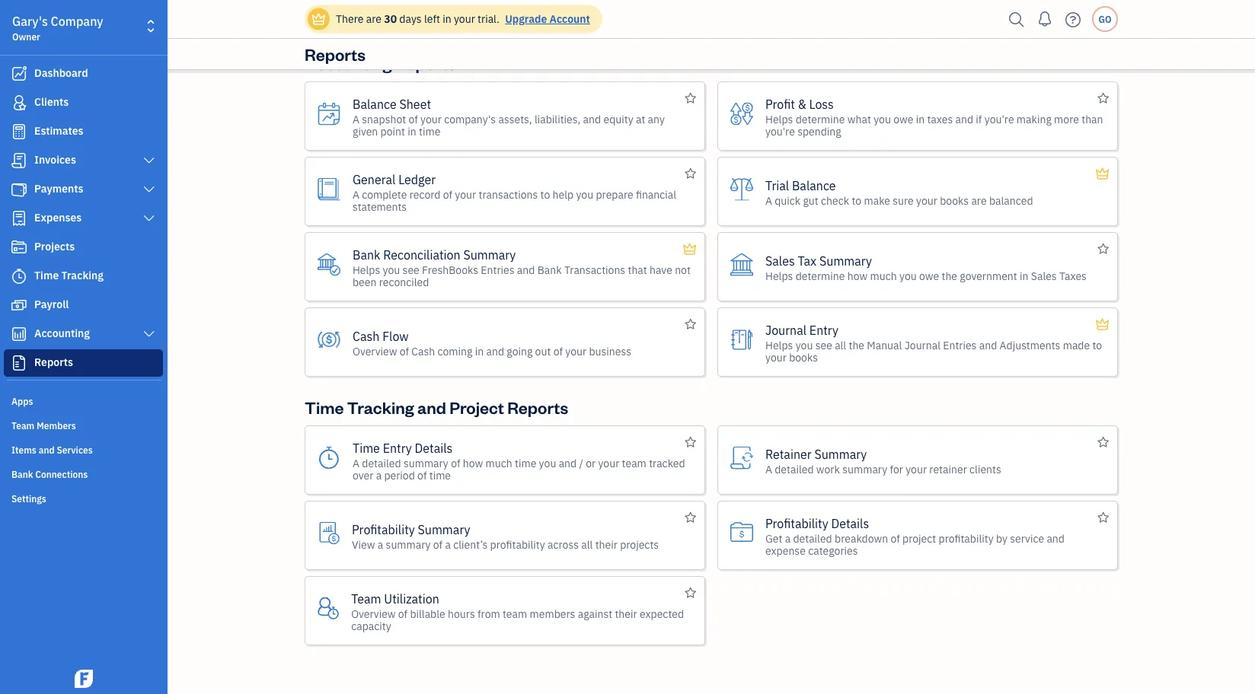 Task type: locate. For each thing, give the bounding box(es) containing it.
you're down profit
[[766, 124, 795, 138]]

help
[[553, 187, 574, 202]]

overview left billable
[[351, 607, 396, 621]]

to inside journal entry helps you see all the manual journal entries and adjustments made to your books
[[1093, 338, 1103, 352]]

1 vertical spatial team
[[351, 591, 381, 607]]

crown image for journal entry
[[1095, 315, 1111, 334]]

0 horizontal spatial bank
[[11, 469, 33, 481]]

tracking up over
[[347, 397, 414, 418]]

details down time tracking and project reports
[[415, 440, 453, 456]]

summary for summary
[[843, 462, 888, 477]]

crown image up not on the top of page
[[682, 240, 698, 258]]

time inside the balance sheet a snapshot of your company's assets, liabilities, and equity at any given point in time
[[419, 124, 441, 138]]

1 vertical spatial how
[[848, 269, 868, 283]]

summary inside profitability summary view a summary of a client's profitability across all their projects
[[386, 538, 431, 552]]

how
[[394, 0, 415, 14], [848, 269, 868, 283], [463, 456, 483, 470]]

time
[[34, 269, 59, 283], [305, 397, 344, 418], [353, 440, 380, 456]]

0 vertical spatial time
[[34, 269, 59, 283]]

journal
[[766, 322, 807, 338], [905, 338, 941, 352]]

summary inside the retainer summary a detailed work summary for your retainer clients
[[843, 462, 888, 477]]

profitability summary view a summary of a client's profitability across all their projects
[[352, 522, 659, 552]]

payroll
[[34, 298, 69, 312]]

0 vertical spatial all
[[835, 338, 847, 352]]

1 vertical spatial entry
[[383, 440, 412, 456]]

owe inside profit & loss helps determine what you owe in taxes and if you're making more than you're spending
[[894, 112, 914, 126]]

retainer
[[766, 446, 812, 462]]

1 horizontal spatial crown image
[[1095, 315, 1111, 334]]

any
[[648, 112, 665, 126]]

bank for connections
[[11, 469, 33, 481]]

crown image
[[682, 240, 698, 258], [1095, 315, 1111, 334]]

0 horizontal spatial profitability
[[490, 538, 545, 552]]

a right over
[[376, 469, 382, 483]]

0 vertical spatial owe
[[894, 112, 914, 126]]

chevron large down image down payments link in the top left of the page
[[142, 213, 156, 225]]

details
[[415, 440, 453, 456], [832, 516, 870, 532]]

1 vertical spatial the
[[849, 338, 865, 352]]

estimates
[[34, 124, 83, 138]]

1 horizontal spatial tracking
[[347, 397, 414, 418]]

of inside the balance sheet a snapshot of your company's assets, liabilities, and equity at any given point in time
[[409, 112, 418, 126]]

transactions
[[565, 263, 626, 277]]

the
[[942, 269, 958, 283], [849, 338, 865, 352]]

0 vertical spatial the
[[942, 269, 958, 283]]

profitability left across
[[490, 538, 545, 552]]

determine left what
[[796, 112, 845, 126]]

1 horizontal spatial how
[[463, 456, 483, 470]]

you inside time entry details a detailed summary of how much time you and / or your team tracked over a period of time
[[539, 456, 556, 470]]

and left equity
[[583, 112, 601, 126]]

entry left manual
[[810, 322, 839, 338]]

accounting inside accounting link
[[34, 326, 90, 341]]

1 horizontal spatial profitability
[[939, 532, 994, 546]]

payroll link
[[4, 292, 163, 319]]

payment image
[[10, 182, 28, 197]]

items
[[11, 444, 36, 456]]

assets,
[[499, 112, 532, 126]]

team left tracked
[[622, 456, 647, 470]]

a inside time entry details a detailed summary of how much time you and / or your team tracked over a period of time
[[376, 469, 382, 483]]

1 horizontal spatial balance
[[792, 178, 836, 194]]

a left snapshot
[[353, 112, 360, 126]]

to inside general ledger a complete record of your transactions to help you prepare financial statements
[[541, 187, 550, 202]]

cash left flow
[[353, 328, 380, 344]]

update favorite status for retainer summary image
[[1098, 434, 1109, 452]]

each
[[446, 0, 469, 14]]

overview inside 'cash flow overview of cash coming in and going out of your business'
[[353, 344, 397, 358]]

summary right view
[[386, 538, 431, 552]]

journal right manual
[[905, 338, 941, 352]]

accounting
[[305, 52, 392, 74], [34, 326, 90, 341]]

0 horizontal spatial entry
[[383, 440, 412, 456]]

detailed inside profitability details get a detailed breakdown of project profitability by service and expense categories
[[793, 532, 833, 546]]

project
[[903, 532, 937, 546]]

0 horizontal spatial team
[[11, 420, 34, 432]]

in right coming
[[475, 344, 484, 358]]

helps
[[766, 112, 793, 126], [353, 263, 380, 277], [766, 269, 793, 283], [766, 338, 793, 352]]

time for time tracking and project reports
[[305, 397, 344, 418]]

summary left for
[[843, 462, 888, 477]]

1 vertical spatial overview
[[351, 607, 396, 621]]

determine inside profit & loss helps determine what you owe in taxes and if you're making more than you're spending
[[796, 112, 845, 126]]

team for utilization
[[351, 591, 381, 607]]

0 vertical spatial chevron large down image
[[142, 155, 156, 167]]

0 horizontal spatial much
[[417, 0, 444, 14]]

a for retainer summary
[[766, 462, 772, 477]]

helps for sales tax summary
[[766, 269, 793, 283]]

and left /
[[559, 456, 577, 470]]

0 vertical spatial team
[[622, 456, 647, 470]]

a left quick
[[766, 194, 772, 208]]

detailed inside time entry details a detailed summary of how much time you and / or your team tracked over a period of time
[[362, 456, 401, 470]]

out right going on the left
[[535, 344, 551, 358]]

0 vertical spatial balance
[[353, 96, 397, 112]]

upgrade
[[505, 12, 547, 26]]

and inside journal entry helps you see all the manual journal entries and adjustments made to your books
[[980, 338, 998, 352]]

dashboard image
[[10, 66, 28, 82]]

2 horizontal spatial how
[[848, 269, 868, 283]]

bank down items
[[11, 469, 33, 481]]

search image
[[1005, 8, 1029, 31]]

details up categories
[[832, 516, 870, 532]]

profitability for profitability summary
[[490, 538, 545, 552]]

0 horizontal spatial out
[[376, 0, 392, 14]]

profitability for profitability summary
[[352, 522, 415, 538]]

reports down there
[[305, 43, 366, 65]]

owe inside 'sales tax summary helps determine how much you owe the government in sales taxes'
[[920, 269, 940, 283]]

chevron large down image
[[142, 184, 156, 196], [142, 328, 156, 341]]

freshbooks image
[[72, 670, 96, 689]]

much inside time entry details a detailed summary of how much time you and / or your team tracked over a period of time
[[486, 456, 513, 470]]

profitability inside profitability details get a detailed breakdown of project profitability by service and expense categories
[[766, 516, 829, 532]]

you
[[874, 112, 891, 126], [576, 187, 594, 202], [383, 263, 400, 277], [900, 269, 917, 283], [796, 338, 813, 352], [539, 456, 556, 470]]

your inside 'cash flow overview of cash coming in and going out of your business'
[[565, 344, 587, 358]]

team inside time entry details a detailed summary of how much time you and / or your team tracked over a period of time
[[622, 456, 647, 470]]

trial.
[[478, 12, 500, 26]]

much down project
[[486, 456, 513, 470]]

1 horizontal spatial books
[[940, 194, 969, 208]]

1 horizontal spatial all
[[835, 338, 847, 352]]

snapshot
[[362, 112, 406, 126]]

gut
[[803, 194, 819, 208]]

summary down time tracking and project reports
[[404, 456, 449, 470]]

team inside team utilization overview of billable hours from team members against their expected capacity
[[351, 591, 381, 607]]

determine
[[796, 112, 845, 126], [796, 269, 845, 283]]

profitability
[[939, 532, 994, 546], [490, 538, 545, 552]]

balance inside trial balance a quick gut check to make sure your books are balanced
[[792, 178, 836, 194]]

team down apps
[[11, 420, 34, 432]]

sales left taxes
[[1031, 269, 1057, 283]]

main element
[[0, 0, 206, 695]]

expected
[[640, 607, 684, 621]]

0 vertical spatial tracking
[[61, 269, 104, 283]]

crown image left there
[[311, 11, 327, 27]]

a inside trial balance a quick gut check to make sure your books are balanced
[[766, 194, 772, 208]]

0 vertical spatial are
[[366, 12, 382, 26]]

cash right flow
[[412, 344, 435, 358]]

connections
[[35, 469, 88, 481]]

and left if
[[956, 112, 974, 126]]

1 horizontal spatial out
[[535, 344, 551, 358]]

their inside team utilization overview of billable hours from team members against their expected capacity
[[615, 607, 637, 621]]

1 vertical spatial crown image
[[1095, 315, 1111, 334]]

accounting down there
[[305, 52, 392, 74]]

clients link
[[4, 89, 163, 117]]

helps inside 'sales tax summary helps determine how much you owe the government in sales taxes'
[[766, 269, 793, 283]]

1 horizontal spatial see
[[816, 338, 833, 352]]

0 horizontal spatial time
[[34, 269, 59, 283]]

1 horizontal spatial much
[[486, 456, 513, 470]]

1 vertical spatial their
[[615, 607, 637, 621]]

bank up been
[[353, 247, 381, 263]]

0 vertical spatial much
[[417, 0, 444, 14]]

entries right freshbooks
[[481, 263, 515, 277]]

to left be
[[539, 0, 549, 14]]

0 horizontal spatial books
[[789, 350, 818, 365]]

general
[[353, 171, 396, 187]]

update favorite status for cash flow image
[[685, 315, 696, 334]]

helps inside profit & loss helps determine what you owe in taxes and if you're making more than you're spending
[[766, 112, 793, 126]]

their right against
[[615, 607, 637, 621]]

out
[[376, 0, 392, 14], [535, 344, 551, 358]]

company's
[[444, 112, 496, 126]]

categories
[[808, 544, 858, 558]]

sales tax summary helps determine how much you owe the government in sales taxes
[[766, 253, 1087, 283]]

1 vertical spatial entries
[[943, 338, 977, 352]]

a inside the retainer summary a detailed work summary for your retainer clients
[[766, 462, 772, 477]]

a inside general ledger a complete record of your transactions to help you prepare financial statements
[[353, 187, 360, 202]]

your inside the balance sheet a snapshot of your company's assets, liabilities, and equity at any given point in time
[[421, 112, 442, 126]]

1 horizontal spatial the
[[942, 269, 958, 283]]

entry up the "period"
[[383, 440, 412, 456]]

chevron large down image
[[142, 155, 156, 167], [142, 213, 156, 225]]

1 vertical spatial accounting
[[34, 326, 90, 341]]

client's
[[453, 538, 488, 552]]

0 horizontal spatial tracking
[[61, 269, 104, 283]]

2 vertical spatial time
[[353, 440, 380, 456]]

in right government
[[1020, 269, 1029, 283]]

tracking down "projects" link
[[61, 269, 104, 283]]

bank for reconciliation
[[353, 247, 381, 263]]

your inside time entry details a detailed summary of how much time you and / or your team tracked over a period of time
[[598, 456, 620, 470]]

profitability inside profitability summary view a summary of a client's profitability across all their projects
[[490, 538, 545, 552]]

crown image down than
[[1095, 165, 1111, 183]]

sheet
[[400, 96, 431, 112]]

0 horizontal spatial balance
[[353, 96, 397, 112]]

update favorite status for profit & loss image
[[1098, 89, 1109, 108]]

trial
[[766, 178, 789, 194]]

team up capacity
[[351, 591, 381, 607]]

1 vertical spatial much
[[871, 269, 897, 283]]

crown image down update favorite status for sales tax summary image
[[1095, 315, 1111, 334]]

against
[[578, 607, 613, 621]]

get
[[766, 532, 783, 546]]

and inside 'link'
[[39, 444, 55, 456]]

there
[[336, 12, 364, 26]]

0 vertical spatial chevron large down image
[[142, 184, 156, 196]]

financial
[[636, 187, 677, 202]]

1 horizontal spatial bank
[[353, 247, 381, 263]]

needs
[[508, 0, 537, 14]]

in inside 'sales tax summary helps determine how much you owe the government in sales taxes'
[[1020, 269, 1029, 283]]

determine for summary
[[796, 269, 845, 283]]

their left projects
[[596, 538, 618, 552]]

1 horizontal spatial entry
[[810, 322, 839, 338]]

1 horizontal spatial you're
[[985, 112, 1015, 126]]

1 vertical spatial crown image
[[1095, 165, 1111, 183]]

and left going on the left
[[486, 344, 504, 358]]

profitability up expense
[[766, 516, 829, 532]]

billable
[[410, 607, 445, 621]]

all right across
[[582, 538, 593, 552]]

overview inside team utilization overview of billable hours from team members against their expected capacity
[[351, 607, 396, 621]]

capacity
[[351, 619, 391, 634]]

2 horizontal spatial much
[[871, 269, 897, 283]]

0 vertical spatial team
[[11, 420, 34, 432]]

time down sheet
[[419, 124, 441, 138]]

profitability left by
[[939, 532, 994, 546]]

bank left the transactions
[[538, 263, 562, 277]]

balance
[[353, 96, 397, 112], [792, 178, 836, 194]]

1 vertical spatial determine
[[796, 269, 845, 283]]

1 horizontal spatial team
[[622, 456, 647, 470]]

1 vertical spatial chevron large down image
[[142, 328, 156, 341]]

2 chevron large down image from the top
[[142, 213, 156, 225]]

government
[[960, 269, 1018, 283]]

determine down gut
[[796, 269, 845, 283]]

0 horizontal spatial how
[[394, 0, 415, 14]]

all inside profitability summary view a summary of a client's profitability across all their projects
[[582, 538, 593, 552]]

a left work
[[766, 462, 772, 477]]

chevron large down image up "reports" link
[[142, 328, 156, 341]]

than
[[1082, 112, 1104, 126]]

your inside general ledger a complete record of your transactions to help you prepare financial statements
[[455, 187, 476, 202]]

0 horizontal spatial all
[[582, 538, 593, 552]]

gary's company owner
[[12, 13, 103, 43]]

time
[[419, 124, 441, 138], [515, 456, 537, 470], [429, 469, 451, 483]]

to left the make
[[852, 194, 862, 208]]

0 vertical spatial see
[[403, 263, 420, 277]]

out right find
[[376, 0, 392, 14]]

entries left adjustments
[[943, 338, 977, 352]]

chevron large down image up payments link in the top left of the page
[[142, 155, 156, 167]]

company
[[51, 13, 103, 29]]

project image
[[10, 240, 28, 255]]

record
[[410, 187, 441, 202]]

1 horizontal spatial accounting
[[305, 52, 392, 74]]

team members
[[11, 420, 76, 432]]

chevron large down image for invoices
[[142, 155, 156, 167]]

update favorite status for time entry details image
[[685, 434, 696, 452]]

all inside journal entry helps you see all the manual journal entries and adjustments made to your books
[[835, 338, 847, 352]]

balanced
[[990, 194, 1034, 208]]

tracking for time tracking
[[61, 269, 104, 283]]

0 vertical spatial their
[[596, 538, 618, 552]]

and inside bank reconciliation summary helps you see freshbooks entries and bank transactions that have not been reconciled
[[517, 263, 535, 277]]

you inside bank reconciliation summary helps you see freshbooks entries and bank transactions that have not been reconciled
[[383, 263, 400, 277]]

to
[[539, 0, 549, 14], [541, 187, 550, 202], [852, 194, 862, 208], [1093, 338, 1103, 352]]

owe left government
[[920, 269, 940, 283]]

you're right if
[[985, 112, 1015, 126]]

0 vertical spatial determine
[[796, 112, 845, 126]]

2 vertical spatial much
[[486, 456, 513, 470]]

how inside time entry details a detailed summary of how much time you and / or your team tracked over a period of time
[[463, 456, 483, 470]]

helps inside bank reconciliation summary helps you see freshbooks entries and bank transactions that have not been reconciled
[[353, 263, 380, 277]]

helps for profit & loss
[[766, 112, 793, 126]]

see left manual
[[816, 338, 833, 352]]

1 determine from the top
[[796, 112, 845, 126]]

a for general ledger
[[353, 187, 360, 202]]

to inside button
[[539, 0, 549, 14]]

in left taxes
[[916, 112, 925, 126]]

1 horizontal spatial journal
[[905, 338, 941, 352]]

utilization
[[384, 591, 439, 607]]

go to help image
[[1061, 8, 1086, 31]]

entries inside journal entry helps you see all the manual journal entries and adjustments made to your books
[[943, 338, 977, 352]]

in right left
[[443, 12, 452, 26]]

1 vertical spatial are
[[972, 194, 987, 208]]

1 horizontal spatial team
[[351, 591, 381, 607]]

profitability for profitability details
[[766, 516, 829, 532]]

to inside trial balance a quick gut check to make sure your books are balanced
[[852, 194, 862, 208]]

profitability inside profitability summary view a summary of a client's profitability across all their projects
[[352, 522, 415, 538]]

profitability
[[766, 516, 829, 532], [352, 522, 415, 538]]

detailed
[[362, 456, 401, 470], [775, 462, 814, 477], [793, 532, 833, 546]]

crown image
[[311, 11, 327, 27], [1095, 165, 1111, 183]]

and left adjustments
[[980, 338, 998, 352]]

the left manual
[[849, 338, 865, 352]]

time tracking and project reports
[[305, 397, 568, 418]]

1 horizontal spatial entries
[[943, 338, 977, 352]]

time entry details a detailed summary of how much time you and / or your team tracked over a period of time
[[353, 440, 685, 483]]

to left help
[[541, 187, 550, 202]]

1 horizontal spatial owe
[[920, 269, 940, 283]]

0 vertical spatial books
[[940, 194, 969, 208]]

chevron large down image inside 'expenses' link
[[142, 213, 156, 225]]

settings
[[11, 493, 46, 505]]

detailed for profitability
[[793, 532, 833, 546]]

in
[[443, 12, 452, 26], [916, 112, 925, 126], [408, 124, 417, 138], [1020, 269, 1029, 283], [475, 344, 484, 358]]

there are 30 days left in your trial. upgrade account
[[336, 12, 590, 26]]

how right the tax at the right
[[848, 269, 868, 283]]

0 horizontal spatial see
[[403, 263, 420, 277]]

projects
[[34, 240, 75, 254]]

chevron large down image down invoices link
[[142, 184, 156, 196]]

1 chevron large down image from the top
[[142, 184, 156, 196]]

0 horizontal spatial accounting
[[34, 326, 90, 341]]

are left 30
[[366, 12, 382, 26]]

chart image
[[10, 327, 28, 342]]

entry inside time entry details a detailed summary of how much time you and / or your team tracked over a period of time
[[383, 440, 412, 456]]

in right point
[[408, 124, 417, 138]]

team
[[11, 420, 34, 432], [351, 591, 381, 607]]

1 vertical spatial books
[[789, 350, 818, 365]]

overview down been
[[353, 344, 397, 358]]

tracking for time tracking and project reports
[[347, 397, 414, 418]]

journal down the tax at the right
[[766, 322, 807, 338]]

and right service
[[1047, 532, 1065, 546]]

a left the "period"
[[353, 456, 360, 470]]

1 vertical spatial time
[[305, 397, 344, 418]]

1 vertical spatial owe
[[920, 269, 940, 283]]

1 horizontal spatial details
[[832, 516, 870, 532]]

how down project
[[463, 456, 483, 470]]

accounting down payroll
[[34, 326, 90, 341]]

1 horizontal spatial are
[[972, 194, 987, 208]]

entry inside journal entry helps you see all the manual journal entries and adjustments made to your books
[[810, 322, 839, 338]]

0 vertical spatial crown image
[[311, 11, 327, 27]]

balance sheet a snapshot of your company's assets, liabilities, and equity at any given point in time
[[353, 96, 665, 138]]

balance right 'trial'
[[792, 178, 836, 194]]

and inside 'cash flow overview of cash coming in and going out of your business'
[[486, 344, 504, 358]]

0 vertical spatial overview
[[353, 344, 397, 358]]

tracking inside 'link'
[[61, 269, 104, 283]]

summary inside time entry details a detailed summary of how much time you and / or your team tracked over a period of time
[[404, 456, 449, 470]]

much left each
[[417, 0, 444, 14]]

balance up given
[[353, 96, 397, 112]]

of inside profitability details get a detailed breakdown of project profitability by service and expense categories
[[891, 532, 900, 546]]

a inside the balance sheet a snapshot of your company's assets, liabilities, and equity at any given point in time
[[353, 112, 360, 126]]

team right from
[[503, 607, 527, 621]]

0 horizontal spatial entries
[[481, 263, 515, 277]]

your inside the retainer summary a detailed work summary for your retainer clients
[[906, 462, 927, 477]]

0 horizontal spatial team
[[503, 607, 527, 621]]

much up manual
[[871, 269, 897, 283]]

1 vertical spatial team
[[503, 607, 527, 621]]

0 horizontal spatial the
[[849, 338, 865, 352]]

1 horizontal spatial profitability
[[766, 516, 829, 532]]

profitability down the "period"
[[352, 522, 415, 538]]

0 vertical spatial accounting
[[305, 52, 392, 74]]

0 horizontal spatial owe
[[894, 112, 914, 126]]

all left manual
[[835, 338, 847, 352]]

1 horizontal spatial crown image
[[1095, 165, 1111, 183]]

time tracking link
[[4, 263, 163, 290]]

team
[[622, 456, 647, 470], [503, 607, 527, 621]]

2 determine from the top
[[796, 269, 845, 283]]

2 vertical spatial how
[[463, 456, 483, 470]]

determine inside 'sales tax summary helps determine how much you owe the government in sales taxes'
[[796, 269, 845, 283]]

see left freshbooks
[[403, 263, 420, 277]]

1 chevron large down image from the top
[[142, 155, 156, 167]]

and left the transactions
[[517, 263, 535, 277]]

find out how much each vendor needs to be paid
[[353, 0, 587, 14]]

2 chevron large down image from the top
[[142, 328, 156, 341]]

0 vertical spatial entries
[[481, 263, 515, 277]]

0 vertical spatial details
[[415, 440, 453, 456]]

entries inside bank reconciliation summary helps you see freshbooks entries and bank transactions that have not been reconciled
[[481, 263, 515, 277]]

entry
[[810, 322, 839, 338], [383, 440, 412, 456]]

a for trial balance
[[766, 194, 772, 208]]

spending
[[798, 124, 842, 138]]

reports right report image
[[34, 355, 73, 370]]

how left left
[[394, 0, 415, 14]]

a right get
[[785, 532, 791, 546]]

bank inside main "element"
[[11, 469, 33, 481]]

a left 'complete'
[[353, 187, 360, 202]]

their
[[596, 538, 618, 552], [615, 607, 637, 621]]

1 vertical spatial tracking
[[347, 397, 414, 418]]

1 vertical spatial all
[[582, 538, 593, 552]]

expenses
[[34, 211, 82, 225]]

update favorite status for profitability details image
[[1098, 509, 1109, 528]]

retainer summary a detailed work summary for your retainer clients
[[766, 446, 1002, 477]]

entry for journal
[[810, 322, 839, 338]]

in inside the balance sheet a snapshot of your company's assets, liabilities, and equity at any given point in time
[[408, 124, 417, 138]]

0 horizontal spatial profitability
[[352, 522, 415, 538]]

the left government
[[942, 269, 958, 283]]

are left balanced
[[972, 194, 987, 208]]

or
[[586, 456, 596, 470]]

team inside main "element"
[[11, 420, 34, 432]]

and right items
[[39, 444, 55, 456]]

client image
[[10, 95, 28, 110]]

owe left taxes
[[894, 112, 914, 126]]

much
[[417, 0, 444, 14], [871, 269, 897, 283], [486, 456, 513, 470]]

summary inside profitability summary view a summary of a client's profitability across all their projects
[[418, 522, 470, 538]]

are
[[366, 12, 382, 26], [972, 194, 987, 208]]

sales left the tax at the right
[[766, 253, 795, 269]]

0 horizontal spatial details
[[415, 440, 453, 456]]

their inside profitability summary view a summary of a client's profitability across all their projects
[[596, 538, 618, 552]]

out inside 'cash flow overview of cash coming in and going out of your business'
[[535, 344, 551, 358]]

clients
[[970, 462, 1002, 477]]

1 vertical spatial balance
[[792, 178, 836, 194]]

to right made
[[1093, 338, 1103, 352]]

profitability inside profitability details get a detailed breakdown of project profitability by service and expense categories
[[939, 532, 994, 546]]

1 vertical spatial chevron large down image
[[142, 213, 156, 225]]

1 vertical spatial details
[[832, 516, 870, 532]]



Task type: describe. For each thing, give the bounding box(es) containing it.
time right the "period"
[[429, 469, 451, 483]]

a left "client's"
[[445, 538, 451, 552]]

account
[[550, 12, 590, 26]]

expenses link
[[4, 205, 163, 232]]

team inside team utilization overview of billable hours from team members against their expected capacity
[[503, 607, 527, 621]]

transactions
[[479, 187, 538, 202]]

what
[[848, 112, 872, 126]]

ledger
[[399, 171, 436, 187]]

overview for team
[[351, 607, 396, 621]]

profitability details get a detailed breakdown of project profitability by service and expense categories
[[766, 516, 1065, 558]]

of inside profitability summary view a summary of a client's profitability across all their projects
[[433, 538, 443, 552]]

tax
[[798, 253, 817, 269]]

left
[[424, 12, 440, 26]]

update favorite status for general ledger image
[[685, 165, 696, 183]]

over
[[353, 469, 374, 483]]

find
[[353, 0, 374, 14]]

time inside time entry details a detailed summary of how much time you and / or your team tracked over a period of time
[[353, 440, 380, 456]]

check
[[821, 194, 850, 208]]

from
[[478, 607, 500, 621]]

a right view
[[378, 538, 383, 552]]

upgrade account link
[[502, 12, 590, 26]]

2 horizontal spatial bank
[[538, 263, 562, 277]]

chevron large down image for expenses
[[142, 213, 156, 225]]

you inside journal entry helps you see all the manual journal entries and adjustments made to your books
[[796, 338, 813, 352]]

update favorite status for sales tax summary image
[[1098, 240, 1109, 259]]

0 horizontal spatial journal
[[766, 322, 807, 338]]

much inside 'sales tax summary helps determine how much you owe the government in sales taxes'
[[871, 269, 897, 283]]

and inside profit & loss helps determine what you owe in taxes and if you're making more than you're spending
[[956, 112, 974, 126]]

bank connections
[[11, 469, 88, 481]]

summary inside the retainer summary a detailed work summary for your retainer clients
[[815, 446, 867, 462]]

report image
[[10, 356, 28, 371]]

reports up sheet
[[395, 52, 456, 74]]

of inside team utilization overview of billable hours from team members against their expected capacity
[[398, 607, 408, 621]]

dashboard
[[34, 66, 88, 80]]

0 horizontal spatial are
[[366, 12, 382, 26]]

period
[[384, 469, 415, 483]]

work
[[817, 462, 840, 477]]

that
[[628, 263, 647, 277]]

0 horizontal spatial sales
[[766, 253, 795, 269]]

profit
[[766, 96, 795, 112]]

are inside trial balance a quick gut check to make sure your books are balanced
[[972, 194, 987, 208]]

a inside profitability details get a detailed breakdown of project profitability by service and expense categories
[[785, 532, 791, 546]]

time tracking
[[34, 269, 104, 283]]

notifications image
[[1033, 4, 1057, 34]]

out inside button
[[376, 0, 392, 14]]

0 horizontal spatial cash
[[353, 328, 380, 344]]

/
[[579, 456, 583, 470]]

accounting link
[[4, 321, 163, 348]]

trial balance a quick gut check to make sure your books are balanced
[[766, 178, 1034, 208]]

invoices
[[34, 153, 76, 167]]

service
[[1010, 532, 1045, 546]]

in inside profit & loss helps determine what you owe in taxes and if you're making more than you're spending
[[916, 112, 925, 126]]

and inside the balance sheet a snapshot of your company's assets, liabilities, and equity at any given point in time
[[583, 112, 601, 126]]

money image
[[10, 298, 28, 313]]

items and services
[[11, 444, 93, 456]]

expense
[[766, 544, 806, 558]]

bank connections link
[[4, 462, 163, 485]]

helps for bank reconciliation summary
[[353, 263, 380, 277]]

30
[[384, 12, 397, 26]]

reports inside "reports" link
[[34, 355, 73, 370]]

and left project
[[418, 397, 446, 418]]

how inside 'sales tax summary helps determine how much you owe the government in sales taxes'
[[848, 269, 868, 283]]

of inside general ledger a complete record of your transactions to help you prepare financial statements
[[443, 187, 453, 202]]

be
[[551, 0, 564, 14]]

summary inside 'sales tax summary helps determine how much you owe the government in sales taxes'
[[820, 253, 872, 269]]

quick
[[775, 194, 801, 208]]

summary inside bank reconciliation summary helps you see freshbooks entries and bank transactions that have not been reconciled
[[464, 247, 516, 263]]

more
[[1055, 112, 1080, 126]]

freshbooks
[[422, 263, 479, 277]]

owner
[[12, 30, 40, 43]]

cash flow overview of cash coming in and going out of your business
[[353, 328, 632, 358]]

estimates link
[[4, 118, 163, 146]]

timer image
[[10, 269, 28, 284]]

reconciled
[[379, 275, 429, 289]]

payments link
[[4, 176, 163, 203]]

you inside profit & loss helps determine what you owe in taxes and if you're making more than you're spending
[[874, 112, 891, 126]]

summary for entry
[[404, 456, 449, 470]]

1 horizontal spatial cash
[[412, 344, 435, 358]]

apps link
[[4, 389, 163, 412]]

detailed inside the retainer summary a detailed work summary for your retainer clients
[[775, 462, 814, 477]]

point
[[381, 124, 405, 138]]

invoice image
[[10, 153, 28, 168]]

retainer
[[930, 462, 967, 477]]

settings link
[[4, 487, 163, 510]]

see inside journal entry helps you see all the manual journal entries and adjustments made to your books
[[816, 338, 833, 352]]

go button
[[1093, 6, 1118, 32]]

reports link
[[4, 350, 163, 377]]

expense image
[[10, 211, 28, 226]]

you inside general ledger a complete record of your transactions to help you prepare financial statements
[[576, 187, 594, 202]]

entry for time
[[383, 440, 412, 456]]

team utilization overview of billable hours from team members against their expected capacity
[[351, 591, 684, 634]]

1 horizontal spatial sales
[[1031, 269, 1057, 283]]

projects link
[[4, 234, 163, 261]]

see inside bank reconciliation summary helps you see freshbooks entries and bank transactions that have not been reconciled
[[403, 263, 420, 277]]

update favorite status for profitability summary image
[[685, 509, 696, 528]]

you inside 'sales tax summary helps determine how much you owe the government in sales taxes'
[[900, 269, 917, 283]]

manual
[[867, 338, 902, 352]]

team for members
[[11, 420, 34, 432]]

tracked
[[649, 456, 685, 470]]

much inside button
[[417, 0, 444, 14]]

time for time tracking
[[34, 269, 59, 283]]

accounting for accounting
[[34, 326, 90, 341]]

project
[[450, 397, 504, 418]]

prepare
[[596, 187, 634, 202]]

by
[[996, 532, 1008, 546]]

equity
[[604, 112, 634, 126]]

chevron large down image for payments
[[142, 184, 156, 196]]

your inside journal entry helps you see all the manual journal entries and adjustments made to your books
[[766, 350, 787, 365]]

view
[[352, 538, 375, 552]]

items and services link
[[4, 438, 163, 461]]

details inside profitability details get a detailed breakdown of project profitability by service and expense categories
[[832, 516, 870, 532]]

0 horizontal spatial you're
[[766, 124, 795, 138]]

general ledger a complete record of your transactions to help you prepare financial statements
[[353, 171, 677, 214]]

estimate image
[[10, 124, 28, 139]]

overview for cash
[[353, 344, 397, 358]]

books inside trial balance a quick gut check to make sure your books are balanced
[[940, 194, 969, 208]]

chevron large down image for accounting
[[142, 328, 156, 341]]

make
[[864, 194, 891, 208]]

update favorite status for team utilization image
[[685, 584, 696, 603]]

taxes
[[1060, 269, 1087, 283]]

accounting for accounting reports
[[305, 52, 392, 74]]

determine for loss
[[796, 112, 845, 126]]

details inside time entry details a detailed summary of how much time you and / or your team tracked over a period of time
[[415, 440, 453, 456]]

a inside time entry details a detailed summary of how much time you and / or your team tracked over a period of time
[[353, 456, 360, 470]]

the inside 'sales tax summary helps determine how much you owe the government in sales taxes'
[[942, 269, 958, 283]]

projects
[[620, 538, 659, 552]]

reconciliation
[[383, 247, 461, 263]]

your inside trial balance a quick gut check to make sure your books are balanced
[[917, 194, 938, 208]]

if
[[976, 112, 982, 126]]

days
[[399, 12, 422, 26]]

flow
[[383, 328, 409, 344]]

payments
[[34, 182, 83, 196]]

sure
[[893, 194, 914, 208]]

in inside 'cash flow overview of cash coming in and going out of your business'
[[475, 344, 484, 358]]

detailed for time
[[362, 456, 401, 470]]

services
[[57, 444, 93, 456]]

&
[[798, 96, 807, 112]]

helps inside journal entry helps you see all the manual journal entries and adjustments made to your books
[[766, 338, 793, 352]]

not
[[675, 263, 691, 277]]

profitability for profitability details
[[939, 532, 994, 546]]

the inside journal entry helps you see all the manual journal entries and adjustments made to your books
[[849, 338, 865, 352]]

loss
[[810, 96, 834, 112]]

business
[[589, 344, 632, 358]]

paid
[[566, 0, 587, 14]]

books inside journal entry helps you see all the manual journal entries and adjustments made to your books
[[789, 350, 818, 365]]

0 horizontal spatial crown image
[[311, 11, 327, 27]]

update favorite status for balance sheet image
[[685, 89, 696, 108]]

reports up time entry details a detailed summary of how much time you and / or your team tracked over a period of time
[[508, 397, 568, 418]]

journal entry helps you see all the manual journal entries and adjustments made to your books
[[766, 322, 1103, 365]]

accounting reports
[[305, 52, 456, 74]]

balance inside the balance sheet a snapshot of your company's assets, liabilities, and equity at any given point in time
[[353, 96, 397, 112]]

crown image for bank reconciliation summary
[[682, 240, 698, 258]]

time left /
[[515, 456, 537, 470]]

a for balance sheet
[[353, 112, 360, 126]]

and inside profitability details get a detailed breakdown of project profitability by service and expense categories
[[1047, 532, 1065, 546]]

and inside time entry details a detailed summary of how much time you and / or your team tracked over a period of time
[[559, 456, 577, 470]]

how inside button
[[394, 0, 415, 14]]



Task type: vqa. For each thing, say whether or not it's contained in the screenshot.
"CREATE"
no



